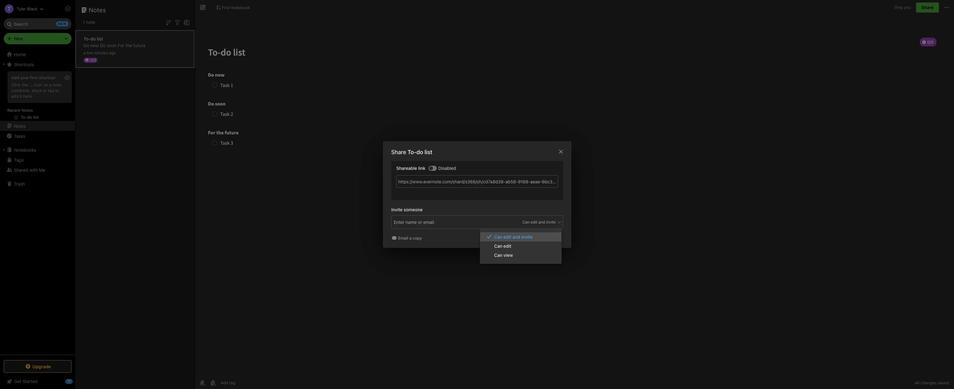 Task type: describe. For each thing, give the bounding box(es) containing it.
ago
[[109, 50, 116, 55]]

shortcuts
[[14, 62, 34, 67]]

tasks
[[14, 133, 25, 139]]

2 do from the left
[[100, 43, 106, 48]]

can view link
[[481, 250, 562, 260]]

on
[[43, 82, 48, 87]]

note,
[[53, 82, 62, 87]]

the inside group
[[22, 82, 28, 87]]

shareable link
[[396, 165, 426, 171]]

icon
[[34, 82, 42, 87]]

Note Editor text field
[[195, 30, 955, 376]]

1 horizontal spatial list
[[425, 149, 433, 155]]

first notebook
[[222, 5, 250, 10]]

shortcuts button
[[0, 59, 75, 69]]

add your first shortcut
[[11, 75, 55, 80]]

with
[[29, 167, 38, 173]]

upgrade button
[[4, 360, 72, 373]]

1 do from the left
[[84, 43, 89, 48]]

a inside email a copy button
[[410, 236, 412, 241]]

shared with me link
[[0, 165, 75, 175]]

stack
[[32, 88, 42, 93]]

0/3
[[90, 58, 96, 62]]

tasks button
[[0, 131, 75, 141]]

Search text field
[[8, 18, 67, 30]]

shared
[[14, 167, 28, 173]]

can for select permission field
[[523, 220, 530, 224]]

new
[[14, 36, 23, 41]]

add tag image
[[209, 379, 217, 387]]

few
[[87, 50, 93, 55]]

dropdown list menu
[[481, 232, 562, 260]]

can edit and invite inside select permission field
[[523, 220, 556, 224]]

invite inside select permission field
[[546, 220, 556, 224]]

can for can edit link at the right bottom of page
[[494, 243, 503, 249]]

0 horizontal spatial to-
[[84, 36, 91, 41]]

notes link
[[0, 121, 75, 131]]

email a copy
[[398, 236, 422, 241]]

share for share to-do list
[[391, 149, 406, 155]]

add
[[11, 94, 19, 99]]

shortcut
[[39, 75, 55, 80]]

first
[[222, 5, 230, 10]]

note
[[86, 19, 95, 25]]

email a copy button
[[391, 235, 423, 241]]

first notebook button
[[214, 3, 252, 12]]

someone
[[404, 207, 423, 212]]

all
[[916, 380, 920, 385]]

1 vertical spatial notes
[[22, 108, 33, 113]]

home link
[[0, 49, 75, 59]]

only you
[[895, 5, 912, 10]]

tree containing home
[[0, 49, 75, 355]]

edit for can edit link at the right bottom of page
[[504, 243, 512, 249]]

view
[[504, 252, 513, 258]]

minutes
[[94, 50, 108, 55]]

can edit and invite link
[[481, 232, 562, 241]]

1 vertical spatial to-
[[408, 149, 417, 155]]

to
[[55, 88, 59, 93]]

share to-do list
[[391, 149, 433, 155]]

share for share
[[922, 5, 935, 10]]

home
[[14, 52, 26, 57]]

shared with me
[[14, 167, 45, 173]]

icon on a note, notebook, stack or tag to add it here.
[[11, 82, 62, 99]]

disabled
[[439, 165, 456, 171]]

and inside 'link'
[[513, 234, 521, 240]]

click the ...
[[11, 82, 33, 87]]

first
[[30, 75, 38, 80]]

Shared URL text field
[[396, 175, 559, 188]]

new button
[[4, 33, 72, 44]]

can view
[[494, 252, 513, 258]]



Task type: locate. For each thing, give the bounding box(es) containing it.
click
[[11, 82, 21, 87]]

tree
[[0, 49, 75, 355]]

settings image
[[64, 5, 72, 13]]

Add tag field
[[393, 219, 469, 226]]

do
[[84, 43, 89, 48], [100, 43, 106, 48]]

edit for select permission field
[[531, 220, 538, 224]]

1 horizontal spatial do
[[100, 43, 106, 48]]

2 vertical spatial notes
[[14, 123, 26, 129]]

list up the shared link switcher image
[[425, 149, 433, 155]]

edit up can edit
[[504, 234, 512, 240]]

to-
[[84, 36, 91, 41], [408, 149, 417, 155]]

can edit link
[[481, 241, 562, 250]]

do up now
[[91, 36, 96, 41]]

2 horizontal spatial a
[[410, 236, 412, 241]]

add
[[11, 75, 19, 80]]

0 vertical spatial list
[[97, 36, 103, 41]]

trash
[[14, 181, 25, 186]]

1 horizontal spatial a
[[84, 50, 86, 55]]

1 horizontal spatial the
[[126, 43, 132, 48]]

invite
[[391, 207, 403, 212]]

can
[[523, 220, 530, 224], [494, 234, 503, 240], [494, 243, 503, 249], [494, 252, 503, 258]]

0 horizontal spatial list
[[97, 36, 103, 41]]

0 horizontal spatial do
[[91, 36, 96, 41]]

all changes saved
[[916, 380, 950, 385]]

can up can edit
[[494, 234, 503, 240]]

the left ...
[[22, 82, 28, 87]]

to-do list
[[84, 36, 103, 41]]

notebook,
[[11, 88, 30, 93]]

do left now
[[84, 43, 89, 48]]

only
[[895, 5, 904, 10]]

group
[[0, 69, 75, 123]]

0 horizontal spatial share
[[391, 149, 406, 155]]

notes up note at left top
[[89, 6, 106, 14]]

can up can view
[[494, 243, 503, 249]]

shareable
[[396, 165, 417, 171]]

edit inside select permission field
[[531, 220, 538, 224]]

1 vertical spatial list
[[425, 149, 433, 155]]

can inside select permission field
[[523, 220, 530, 224]]

group inside tree
[[0, 69, 75, 123]]

invite
[[546, 220, 556, 224], [522, 234, 533, 240]]

tag
[[48, 88, 54, 93]]

1 vertical spatial share
[[391, 149, 406, 155]]

notes up tasks
[[14, 123, 26, 129]]

or
[[43, 88, 47, 93]]

a right on
[[49, 82, 52, 87]]

share right you
[[922, 5, 935, 10]]

edit up can edit and invite menu item
[[531, 220, 538, 224]]

do
[[91, 36, 96, 41], [417, 149, 423, 155]]

a inside icon on a note, notebook, stack or tag to add it here.
[[49, 82, 52, 87]]

1 horizontal spatial invite
[[546, 220, 556, 224]]

to- up shareable link
[[408, 149, 417, 155]]

soon
[[107, 43, 117, 48]]

saved
[[939, 380, 950, 385]]

it
[[20, 94, 22, 99]]

share button
[[917, 3, 940, 13]]

the
[[126, 43, 132, 48], [22, 82, 28, 87]]

2 vertical spatial edit
[[504, 243, 512, 249]]

0 vertical spatial edit
[[531, 220, 538, 224]]

expand note image
[[199, 4, 207, 11]]

can left view
[[494, 252, 503, 258]]

invite inside 'link'
[[522, 234, 533, 240]]

1
[[83, 19, 85, 25]]

0 horizontal spatial a
[[49, 82, 52, 87]]

can edit
[[494, 243, 512, 249]]

expand notebooks image
[[2, 147, 7, 152]]

your
[[20, 75, 29, 80]]

edit up view
[[504, 243, 512, 249]]

can edit and invite up can edit and invite menu item
[[523, 220, 556, 224]]

do up minutes
[[100, 43, 106, 48]]

changes
[[922, 380, 938, 385]]

and up can edit and invite menu item
[[539, 220, 545, 224]]

here.
[[23, 94, 33, 99]]

a
[[84, 50, 86, 55], [49, 82, 52, 87], [410, 236, 412, 241]]

notebook
[[231, 5, 250, 10]]

future
[[133, 43, 146, 48]]

1 vertical spatial a
[[49, 82, 52, 87]]

1 horizontal spatial do
[[417, 149, 423, 155]]

1 vertical spatial edit
[[504, 234, 512, 240]]

list up now
[[97, 36, 103, 41]]

0 vertical spatial to-
[[84, 36, 91, 41]]

you
[[905, 5, 912, 10]]

for
[[118, 43, 125, 48]]

share up shareable
[[391, 149, 406, 155]]

share inside share button
[[922, 5, 935, 10]]

and up can edit link at the right bottom of page
[[513, 234, 521, 240]]

0 horizontal spatial the
[[22, 82, 28, 87]]

0 vertical spatial notes
[[89, 6, 106, 14]]

2 vertical spatial a
[[410, 236, 412, 241]]

recent notes
[[7, 108, 33, 113]]

1 vertical spatial can edit and invite
[[494, 234, 533, 240]]

notebooks link
[[0, 145, 75, 155]]

a left copy
[[410, 236, 412, 241]]

upgrade
[[32, 364, 51, 369]]

0 horizontal spatial and
[[513, 234, 521, 240]]

0 vertical spatial invite
[[546, 220, 556, 224]]

list
[[97, 36, 103, 41], [425, 149, 433, 155]]

the right the 'for'
[[126, 43, 132, 48]]

can edit and invite inside 'link'
[[494, 234, 533, 240]]

a left few
[[84, 50, 86, 55]]

can inside "link"
[[494, 252, 503, 258]]

do up link
[[417, 149, 423, 155]]

1 vertical spatial invite
[[522, 234, 533, 240]]

0 vertical spatial a
[[84, 50, 86, 55]]

0 vertical spatial do
[[91, 36, 96, 41]]

0 horizontal spatial invite
[[522, 234, 533, 240]]

tags button
[[0, 155, 75, 165]]

1 note
[[83, 19, 95, 25]]

group containing add your first shortcut
[[0, 69, 75, 123]]

notes
[[89, 6, 106, 14], [22, 108, 33, 113], [14, 123, 26, 129]]

invite someone
[[391, 207, 423, 212]]

0 vertical spatial share
[[922, 5, 935, 10]]

...
[[29, 82, 33, 87]]

notebooks
[[14, 147, 36, 152]]

1 vertical spatial the
[[22, 82, 28, 87]]

can up can edit and invite menu item
[[523, 220, 530, 224]]

trash link
[[0, 179, 75, 189]]

1 vertical spatial do
[[417, 149, 423, 155]]

can inside 'link'
[[494, 234, 503, 240]]

close image
[[558, 148, 565, 155]]

do now do soon for the future
[[84, 43, 146, 48]]

can edit and invite up can edit link at the right bottom of page
[[494, 234, 533, 240]]

edit inside 'link'
[[504, 234, 512, 240]]

now
[[90, 43, 99, 48]]

notes right recent
[[22, 108, 33, 113]]

0 vertical spatial can edit and invite
[[523, 220, 556, 224]]

note window element
[[195, 0, 955, 389]]

link
[[418, 165, 426, 171]]

can edit and invite
[[523, 220, 556, 224], [494, 234, 533, 240]]

tags
[[14, 157, 24, 163]]

email
[[398, 236, 409, 241]]

to- up now
[[84, 36, 91, 41]]

can for can view "link"
[[494, 252, 503, 258]]

1 horizontal spatial and
[[539, 220, 545, 224]]

0 vertical spatial and
[[539, 220, 545, 224]]

me
[[39, 167, 45, 173]]

can edit and invite menu item
[[481, 232, 562, 241]]

1 horizontal spatial to-
[[408, 149, 417, 155]]

1 vertical spatial and
[[513, 234, 521, 240]]

copy
[[413, 236, 422, 241]]

0 horizontal spatial do
[[84, 43, 89, 48]]

and
[[539, 220, 545, 224], [513, 234, 521, 240]]

add a reminder image
[[199, 379, 206, 387]]

and inside select permission field
[[539, 220, 545, 224]]

edit
[[531, 220, 538, 224], [504, 234, 512, 240], [504, 243, 512, 249]]

1 horizontal spatial share
[[922, 5, 935, 10]]

a few minutes ago
[[84, 50, 116, 55]]

share
[[922, 5, 935, 10], [391, 149, 406, 155]]

None search field
[[8, 18, 67, 30]]

Select permission field
[[511, 219, 562, 225]]

shared link switcher image
[[429, 166, 433, 170]]

0 vertical spatial the
[[126, 43, 132, 48]]

recent
[[7, 108, 21, 113]]



Task type: vqa. For each thing, say whether or not it's contained in the screenshot.
ACCOUNT Field
no



